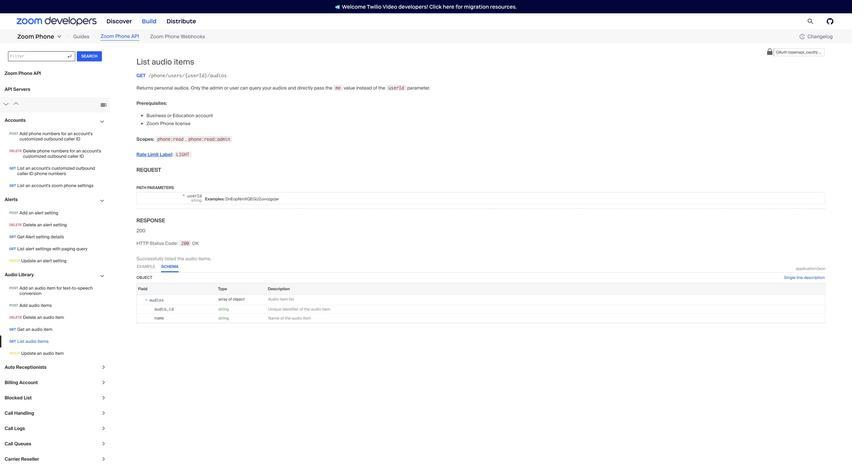 Task type: describe. For each thing, give the bounding box(es) containing it.
ok
[[192, 240, 199, 246]]

of
[[228, 297, 232, 302]]

single
[[784, 275, 796, 280]]

line
[[797, 275, 803, 280]]

for
[[456, 3, 463, 10]]

0 horizontal spatial object
[[136, 275, 152, 280]]

notification image
[[335, 5, 342, 9]]

type
[[218, 286, 227, 292]]

status
[[150, 240, 164, 246]]

200 inside the http status code: 200 ok
[[181, 241, 189, 246]]

welcome twilio video developers! click here for migration resources. link
[[329, 3, 524, 10]]

http
[[136, 240, 149, 246]]

phone for zoom phone webhooks
[[165, 33, 180, 40]]

history image
[[800, 34, 808, 39]]

changelog link
[[800, 33, 833, 40]]

zoom for zoom phone webhooks
[[150, 33, 164, 40]]

guides link
[[73, 33, 90, 40]]

listed
[[165, 256, 176, 262]]

description
[[804, 275, 825, 280]]

resources.
[[490, 3, 517, 10]]

array of object
[[218, 297, 245, 302]]

zoom developer logo image
[[17, 17, 97, 26]]

- audios
[[145, 296, 164, 303]]

single line description
[[784, 275, 825, 280]]

guides
[[73, 33, 90, 40]]

successfully listed the audio items.
[[136, 256, 211, 262]]



Task type: vqa. For each thing, say whether or not it's contained in the screenshot.
the PARAMETERS
yes



Task type: locate. For each thing, give the bounding box(es) containing it.
1 horizontal spatial 200
[[181, 241, 189, 246]]

object
[[136, 275, 152, 280], [233, 297, 245, 302]]

1 phone from the left
[[35, 33, 54, 40]]

zoom phone api link
[[101, 33, 139, 41]]

developers!
[[398, 3, 428, 10]]

zoom phone webhooks link
[[150, 33, 205, 40]]

zoom phone api
[[101, 33, 139, 40]]

path parameters
[[136, 185, 174, 190]]

migration
[[464, 3, 489, 10]]

successfully
[[136, 256, 163, 262]]

phone left 'webhooks'
[[165, 33, 180, 40]]

path
[[136, 185, 146, 190]]

zoom
[[17, 33, 34, 40], [101, 33, 114, 40], [150, 33, 164, 40]]

1 horizontal spatial phone
[[115, 33, 130, 40]]

history image
[[800, 34, 805, 39]]

parameters
[[147, 185, 174, 190]]

audio_id
[[154, 307, 174, 312]]

github image
[[827, 18, 834, 25], [827, 18, 834, 25]]

string
[[218, 307, 229, 312], [218, 315, 229, 321]]

search image
[[808, 18, 814, 24], [808, 18, 814, 24]]

phone inside the zoom phone api link
[[115, 33, 130, 40]]

zoom for zoom phone api
[[101, 33, 114, 40]]

audio
[[185, 256, 197, 262]]

welcome twilio video developers! click here for migration resources.
[[342, 3, 517, 10]]

api
[[131, 33, 139, 40]]

object up field
[[136, 275, 152, 280]]

phone left down image
[[35, 33, 54, 40]]

audios
[[149, 298, 164, 303]]

1 vertical spatial string
[[218, 315, 229, 321]]

0 horizontal spatial zoom
[[17, 33, 34, 40]]

2 phone from the left
[[115, 33, 130, 40]]

video
[[383, 3, 397, 10]]

0 vertical spatial string
[[218, 307, 229, 312]]

3 zoom from the left
[[150, 33, 164, 40]]

200
[[136, 228, 145, 234], [181, 241, 189, 246]]

0 horizontal spatial 200
[[136, 228, 145, 234]]

0 vertical spatial 200
[[136, 228, 145, 234]]

zoom for zoom phone
[[17, 33, 34, 40]]

array
[[218, 297, 227, 302]]

http status code: 200 ok
[[136, 240, 199, 246]]

webhooks
[[181, 33, 205, 40]]

1 vertical spatial 200
[[181, 241, 189, 246]]

zoom inside zoom phone webhooks link
[[150, 33, 164, 40]]

1 vertical spatial object
[[233, 297, 245, 302]]

0 horizontal spatial phone
[[35, 33, 54, 40]]

phone for zoom phone
[[35, 33, 54, 40]]

2 horizontal spatial phone
[[165, 33, 180, 40]]

phone inside zoom phone webhooks link
[[165, 33, 180, 40]]

down image
[[57, 35, 61, 39]]

1 zoom from the left
[[17, 33, 34, 40]]

code:
[[165, 240, 178, 246]]

1 horizontal spatial zoom
[[101, 33, 114, 40]]

string for name
[[218, 315, 229, 321]]

zoom phone webhooks
[[150, 33, 205, 40]]

here
[[443, 3, 454, 10]]

zoom inside the zoom phone api link
[[101, 33, 114, 40]]

-
[[145, 296, 148, 303]]

the
[[177, 256, 184, 262]]

changelog
[[808, 33, 833, 40]]

200 left ok
[[181, 241, 189, 246]]

0 vertical spatial object
[[136, 275, 152, 280]]

name
[[154, 315, 164, 320]]

1 string from the top
[[218, 307, 229, 312]]

click
[[429, 3, 442, 10]]

string for audio_id
[[218, 307, 229, 312]]

3 phone from the left
[[165, 33, 180, 40]]

phone for zoom phone api
[[115, 33, 130, 40]]

twilio
[[367, 3, 382, 10]]

items.
[[198, 256, 211, 262]]

1 horizontal spatial object
[[233, 297, 245, 302]]

phone left api
[[115, 33, 130, 40]]

notification image
[[335, 5, 340, 9]]

field
[[138, 286, 147, 292]]

welcome
[[342, 3, 366, 10]]

2 string from the top
[[218, 315, 229, 321]]

2 horizontal spatial zoom
[[150, 33, 164, 40]]

200 up http
[[136, 228, 145, 234]]

request
[[136, 166, 161, 173]]

response
[[136, 217, 165, 224]]

2 zoom from the left
[[101, 33, 114, 40]]

zoom phone
[[17, 33, 54, 40]]

phone
[[35, 33, 54, 40], [115, 33, 130, 40], [165, 33, 180, 40]]

object right of
[[233, 297, 245, 302]]



